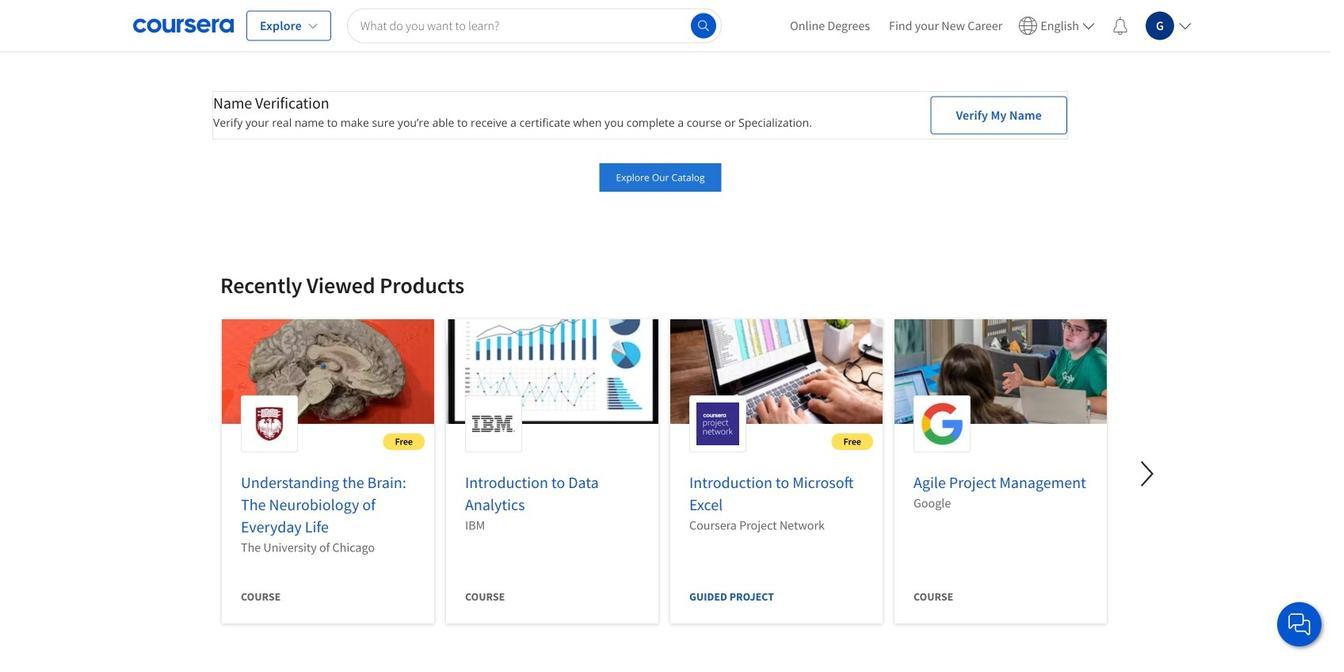 Task type: locate. For each thing, give the bounding box(es) containing it.
coursera image
[[133, 13, 234, 38]]

What do you want to learn? text field
[[347, 8, 722, 43]]

next slide image
[[1128, 455, 1166, 493]]

None search field
[[347, 8, 722, 43]]

recently viewed products carousel element
[[212, 223, 1331, 656]]



Task type: vqa. For each thing, say whether or not it's contained in the screenshot.
the top Coursera
no



